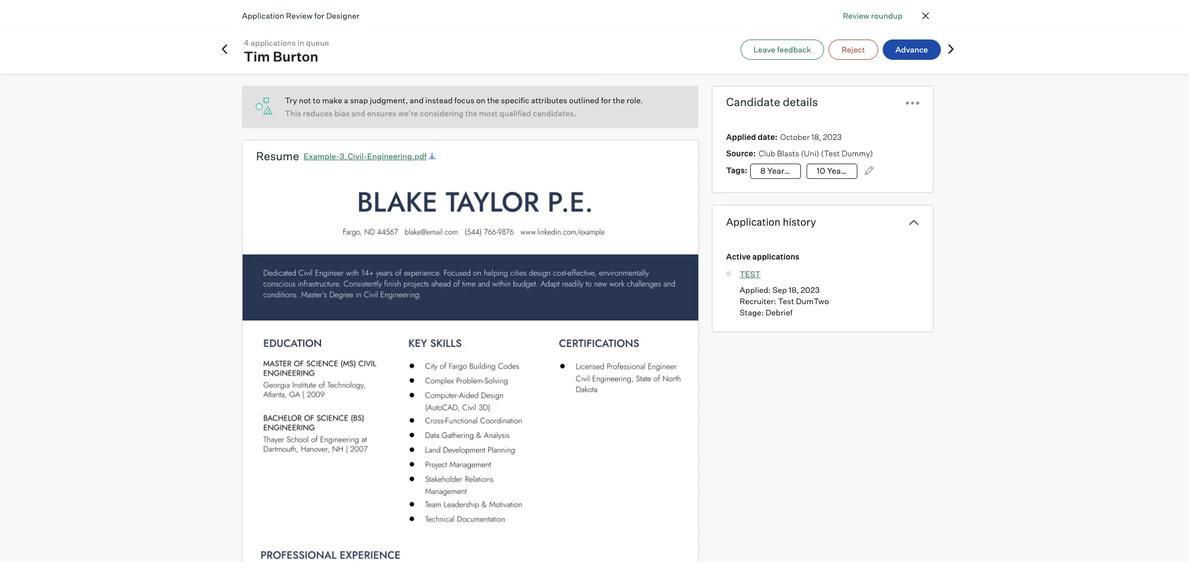 Task type: locate. For each thing, give the bounding box(es) containing it.
1 vertical spatial 18,
[[789, 285, 799, 295]]

application up 4
[[242, 11, 284, 20]]

18, up test
[[789, 285, 799, 295]]

test link
[[740, 269, 761, 279]]

4
[[244, 38, 249, 47]]

try not to make a snap judgment, and instead focus on the specific attributes outlined for the role. this reduces bias and ensures we're considering the most qualified candidates.
[[285, 95, 643, 118]]

previous image
[[219, 43, 230, 54]]

and
[[410, 95, 424, 105], [352, 108, 365, 118]]

reject button
[[829, 39, 878, 60]]

0 vertical spatial 18,
[[812, 132, 822, 142]]

outlined
[[569, 95, 599, 105]]

0 vertical spatial 2023
[[823, 132, 842, 142]]

1 horizontal spatial application
[[726, 216, 781, 228]]

details
[[783, 95, 818, 109]]

judgment,
[[370, 95, 408, 105]]

0 vertical spatial application
[[242, 11, 284, 20]]

0 vertical spatial applications
[[251, 38, 296, 47]]

example-
[[304, 151, 340, 161]]

we're
[[398, 108, 418, 118]]

dummy)
[[842, 148, 873, 158]]

not
[[299, 95, 311, 105]]

18,
[[812, 132, 822, 142], [789, 285, 799, 295]]

and up we're
[[410, 95, 424, 105]]

date:
[[758, 132, 778, 142]]

1 horizontal spatial for
[[601, 95, 611, 105]]

next image
[[946, 43, 957, 54]]

applications inside 4 applications in queue tim burton
[[251, 38, 296, 47]]

2023 up (test
[[823, 132, 842, 142]]

engineering.pdf
[[367, 151, 427, 161]]

example-3_civil-engineering.pdf
[[304, 151, 427, 161]]

for left designer
[[314, 11, 325, 20]]

roundup
[[871, 11, 903, 20]]

0 horizontal spatial 18,
[[789, 285, 799, 295]]

and down "snap"
[[352, 108, 365, 118]]

applications
[[251, 38, 296, 47], [753, 252, 800, 261]]

burton
[[273, 48, 318, 65]]

to
[[313, 95, 320, 105]]

applied date: october 18, 2023
[[726, 132, 842, 142]]

application for application review for designer
[[242, 11, 284, 20]]

1 vertical spatial for
[[601, 95, 611, 105]]

review up in
[[286, 11, 313, 20]]

0 horizontal spatial 2023
[[801, 285, 820, 295]]

review roundup
[[843, 11, 903, 20]]

1 horizontal spatial the
[[487, 95, 499, 105]]

application for application history
[[726, 216, 781, 228]]

october
[[781, 132, 810, 142]]

the left role.
[[613, 95, 625, 105]]

1 vertical spatial and
[[352, 108, 365, 118]]

0 horizontal spatial applications
[[251, 38, 296, 47]]

0 horizontal spatial application
[[242, 11, 284, 20]]

2023 up dumtwo
[[801, 285, 820, 295]]

designer
[[326, 11, 360, 20]]

candidate details
[[726, 95, 818, 109]]

for right the outlined
[[601, 95, 611, 105]]

application history
[[726, 216, 816, 228]]

1 horizontal spatial 2023
[[823, 132, 842, 142]]

0 horizontal spatial for
[[314, 11, 325, 20]]

0 horizontal spatial and
[[352, 108, 365, 118]]

instead
[[425, 95, 453, 105]]

(uni)
[[801, 148, 820, 158]]

attributes
[[531, 95, 568, 105]]

(test
[[821, 148, 840, 158]]

1 vertical spatial 2023
[[801, 285, 820, 295]]

the down focus
[[465, 108, 477, 118]]

reduces
[[303, 108, 333, 118]]

0 vertical spatial and
[[410, 95, 424, 105]]

application up active applications
[[726, 216, 781, 228]]

candidates.
[[533, 108, 576, 118]]

applications up test
[[753, 252, 800, 261]]

tags:
[[726, 165, 748, 175]]

application
[[242, 11, 284, 20], [726, 216, 781, 228]]

the
[[487, 95, 499, 105], [613, 95, 625, 105], [465, 108, 477, 118]]

history
[[783, 216, 816, 228]]

1 horizontal spatial review
[[843, 11, 870, 20]]

review
[[843, 11, 870, 20], [286, 11, 313, 20]]

1 vertical spatial applications
[[753, 252, 800, 261]]

2023
[[823, 132, 842, 142], [801, 285, 820, 295]]

example-3_civil-engineering.pdf link
[[299, 150, 438, 162]]

review left roundup
[[843, 11, 870, 20]]

1 vertical spatial application
[[726, 216, 781, 228]]

advance button
[[883, 39, 941, 60]]

1 horizontal spatial applications
[[753, 252, 800, 261]]

0 horizontal spatial review
[[286, 11, 313, 20]]

candidate
[[726, 95, 781, 109]]

applications up tim burton link at the left top of page
[[251, 38, 296, 47]]

for inside try not to make a snap judgment, and instead focus on the specific attributes outlined for the role. this reduces bias and ensures we're considering the most qualified candidates.
[[601, 95, 611, 105]]

recruiter:
[[740, 296, 777, 306]]

blasts
[[777, 148, 800, 158]]

reject
[[842, 44, 865, 54]]

in
[[298, 38, 304, 47]]

on
[[476, 95, 486, 105]]

2 review from the left
[[286, 11, 313, 20]]

18, inside applied: sep 18, 2023 recruiter: test dumtwo stage: debrief
[[789, 285, 799, 295]]

this
[[285, 108, 301, 118]]

candidate actions image
[[906, 102, 920, 105]]

role.
[[627, 95, 643, 105]]

debrief
[[766, 308, 793, 317]]

dumtwo
[[796, 296, 829, 306]]

for
[[314, 11, 325, 20], [601, 95, 611, 105]]

add a candidate tag image
[[865, 166, 874, 175]]

the right on
[[487, 95, 499, 105]]

18, up '(uni)'
[[812, 132, 822, 142]]



Task type: vqa. For each thing, say whether or not it's contained in the screenshot.
second Show
no



Task type: describe. For each thing, give the bounding box(es) containing it.
source:
[[726, 148, 756, 158]]

leave feedback
[[754, 44, 811, 54]]

0 vertical spatial for
[[314, 11, 325, 20]]

2 horizontal spatial the
[[613, 95, 625, 105]]

0 horizontal spatial the
[[465, 108, 477, 118]]

applied: sep 18, 2023 recruiter: test dumtwo stage: debrief
[[740, 285, 829, 317]]

stage:
[[740, 308, 764, 317]]

applications for active applications
[[753, 252, 800, 261]]

tim
[[244, 48, 270, 65]]

club
[[759, 148, 776, 158]]

qualified
[[500, 108, 531, 118]]

close image
[[919, 9, 933, 23]]

4 applications in queue tim burton
[[244, 38, 329, 65]]

queue
[[306, 38, 329, 47]]

make
[[322, 95, 342, 105]]

focus
[[455, 95, 475, 105]]

review roundup link
[[843, 10, 903, 21]]

test
[[740, 269, 761, 279]]

1 horizontal spatial and
[[410, 95, 424, 105]]

active applications
[[726, 252, 800, 261]]

3_civil-
[[340, 151, 367, 161]]

tim burton link
[[244, 48, 334, 65]]

applications for 4 applications in queue tim burton
[[251, 38, 296, 47]]

ensures
[[367, 108, 397, 118]]

1 horizontal spatial 18,
[[812, 132, 822, 142]]

application review for designer
[[242, 11, 360, 20]]

a
[[344, 95, 348, 105]]

resume
[[256, 149, 299, 163]]

leave
[[754, 44, 776, 54]]

2023 inside applied: sep 18, 2023 recruiter: test dumtwo stage: debrief
[[801, 285, 820, 295]]

specific
[[501, 95, 530, 105]]

candidate actions element
[[906, 92, 920, 112]]

source: club blasts (uni) (test dummy)
[[726, 148, 873, 158]]

applied:
[[740, 285, 771, 295]]

feedback
[[777, 44, 811, 54]]

1 review from the left
[[843, 11, 870, 20]]

active
[[726, 252, 751, 261]]

leave feedback button
[[741, 39, 824, 60]]

bias
[[334, 108, 350, 118]]

snap
[[350, 95, 368, 105]]

try
[[285, 95, 297, 105]]

most
[[479, 108, 498, 118]]

applied
[[726, 132, 756, 142]]

considering
[[420, 108, 464, 118]]

test
[[778, 296, 794, 306]]

previous element
[[219, 43, 230, 56]]

sep
[[773, 285, 787, 295]]

next element
[[946, 43, 957, 56]]

advance
[[896, 44, 928, 54]]



